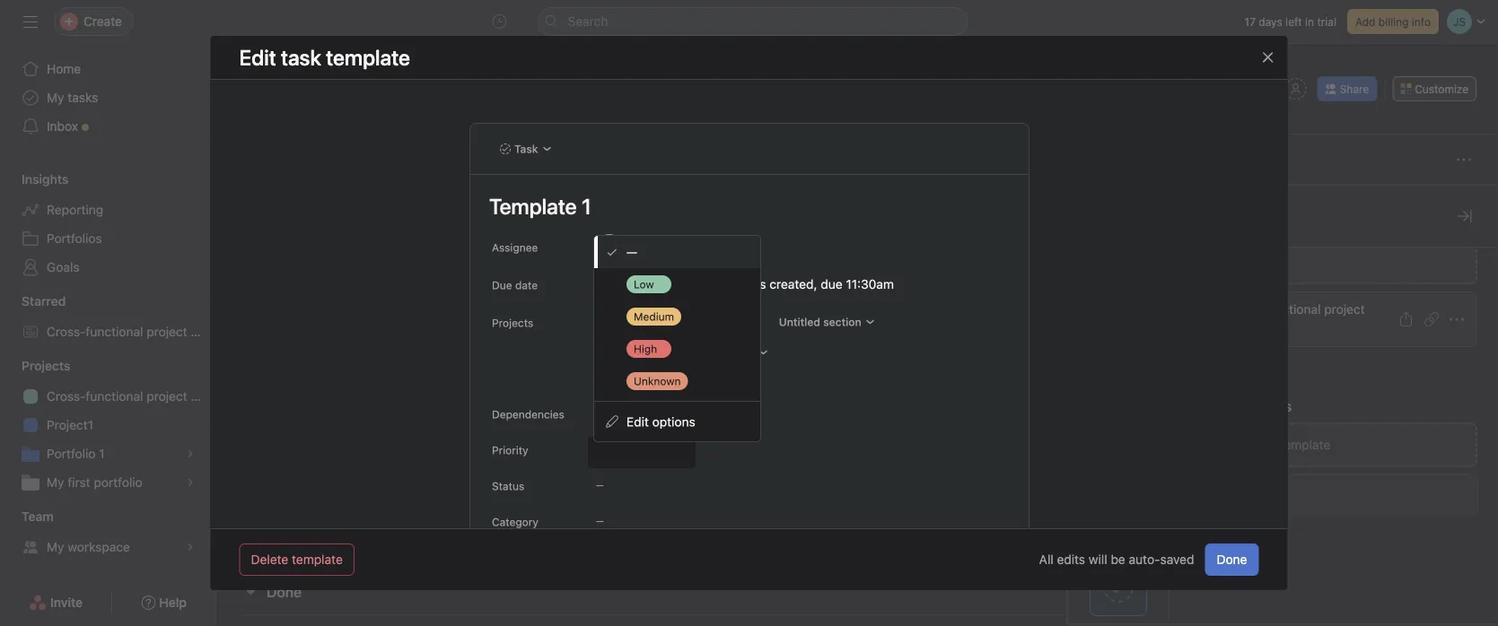 Task type: locate. For each thing, give the bounding box(es) containing it.
cross-functional project plan
[[1225, 302, 1366, 337], [612, 316, 760, 329], [47, 325, 215, 339], [47, 389, 215, 404]]

template inside button
[[292, 553, 343, 568]]

js button
[[1235, 78, 1257, 100]]

0 vertical spatial project1
[[612, 347, 653, 359]]

plan
[[738, 316, 760, 329], [1225, 322, 1250, 337], [191, 325, 215, 339], [191, 389, 215, 404]]

1 vertical spatial —
[[596, 480, 604, 491]]

cross-functional project plan inside button
[[1225, 302, 1366, 337]]

None text field
[[595, 442, 608, 463]]

cross-functional project plan link
[[11, 318, 215, 347], [11, 383, 215, 411]]

edits
[[1058, 553, 1086, 568]]

— for priority
[[596, 445, 604, 455]]

1 horizontal spatial template
[[1280, 438, 1331, 453]]

1 vertical spatial priority
[[492, 445, 528, 457]]

Share timeline with teammates text field
[[284, 424, 471, 442]]

3 – 10 days after task is created, due 11:30am
[[629, 277, 894, 292]]

0 horizontal spatial template
[[292, 553, 343, 568]]

date
[[515, 279, 538, 292]]

project1
[[612, 347, 653, 359], [47, 418, 93, 433]]

None text field
[[292, 60, 536, 93]]

11:30am
[[846, 277, 894, 292]]

0 horizontal spatial projects
[[22, 359, 70, 374]]

add task template
[[1226, 438, 1331, 453]]

portfolios link
[[11, 225, 205, 253]]

my
[[47, 90, 64, 105], [47, 476, 64, 490], [47, 540, 64, 555]]

0 horizontal spatial done
[[267, 584, 302, 601]]

task template
[[281, 45, 410, 70]]

0 vertical spatial — button
[[589, 437, 696, 463]]

done button
[[1206, 544, 1260, 577], [267, 577, 302, 609]]

files
[[961, 113, 989, 128]]

—
[[596, 445, 604, 455], [596, 480, 604, 491], [596, 516, 604, 527]]

plan inside button
[[1225, 322, 1250, 337]]

project1 link
[[11, 411, 205, 440]]

cell for share timeline with teammates cell
[[898, 417, 1006, 450]]

task
[[729, 277, 753, 292], [1252, 438, 1277, 453]]

— button down — dropdown button
[[589, 509, 696, 534]]

1 horizontal spatial project1
[[612, 347, 653, 359]]

project1 up "add to projects" button
[[612, 347, 653, 359]]

cross-functional project plan link up portfolio 1 link
[[11, 383, 215, 411]]

add for add task template
[[1226, 438, 1249, 453]]

add for add dependencies
[[597, 408, 617, 420]]

cross- inside button
[[1225, 302, 1264, 317]]

add to starred image
[[570, 69, 584, 84]]

js
[[1240, 83, 1253, 95]]

2 — from the top
[[596, 480, 604, 491]]

3 – 10 days after task is created, due 11:30am button
[[589, 269, 924, 301]]

1 vertical spatial task
[[1252, 438, 1277, 453]]

my first portfolio
[[47, 476, 143, 490]]

add inside 'button'
[[1356, 15, 1376, 28]]

delete template
[[251, 553, 343, 568]]

done button right saved
[[1206, 544, 1260, 577]]

close details image
[[1458, 209, 1473, 224]]

share timeline with teammates cell
[[216, 417, 792, 450]]

delete
[[251, 553, 289, 568]]

cell for schedule kickoff meeting 'cell'
[[791, 384, 899, 418]]

first
[[68, 476, 90, 490]]

projects down starred
[[22, 359, 70, 374]]

— down — dropdown button
[[596, 516, 604, 527]]

0 vertical spatial —
[[596, 445, 604, 455]]

calendar
[[584, 113, 637, 128]]

add for add to projects
[[597, 375, 617, 388]]

1 horizontal spatial task
[[1252, 438, 1277, 453]]

task down the task templates
[[1252, 438, 1277, 453]]

1 horizontal spatial projects
[[492, 317, 533, 330]]

days inside dropdown button
[[668, 277, 695, 292]]

cross-
[[1225, 302, 1264, 317], [612, 316, 646, 329], [47, 325, 86, 339], [47, 389, 86, 404]]

1 cross-functional project plan link from the top
[[11, 318, 215, 347]]

0 horizontal spatial task
[[729, 277, 753, 292]]

0 vertical spatial my
[[47, 90, 64, 105]]

billing
[[1379, 15, 1410, 28]]

projects button
[[0, 357, 70, 375]]

task left the is
[[729, 277, 753, 292]]

done right collapse task list for this section icon
[[267, 584, 302, 601]]

cell for draft project brief cell
[[791, 352, 899, 385]]

my left the first
[[47, 476, 64, 490]]

my inside the global element
[[47, 90, 64, 105]]

days
[[1259, 15, 1283, 28], [668, 277, 695, 292]]

starred
[[22, 294, 66, 309]]

to
[[620, 375, 631, 388]]

1 my from the top
[[47, 90, 64, 105]]

— inside — dropdown button
[[596, 480, 604, 491]]

add billing info button
[[1348, 9, 1440, 34]]

add inside "button"
[[597, 408, 617, 420]]

dependencies
[[492, 409, 564, 421]]

my tasks
[[47, 90, 98, 105]]

row
[[238, 217, 1477, 219], [216, 269, 1499, 303], [216, 352, 1499, 385], [216, 384, 1499, 418], [216, 417, 1499, 450], [216, 449, 1499, 482], [216, 615, 1499, 627]]

workspace
[[68, 540, 130, 555]]

1 — button from the top
[[589, 437, 696, 463]]

1 horizontal spatial days
[[1259, 15, 1283, 28]]

portfolio 1
[[47, 447, 105, 462]]

1 horizontal spatial priority
[[1013, 196, 1050, 208]]

projects element containing projects
[[0, 350, 216, 501]]

— button
[[589, 437, 696, 463], [589, 509, 696, 534]]

0 horizontal spatial days
[[668, 277, 695, 292]]

days right 10
[[668, 277, 695, 292]]

add to projects
[[597, 375, 676, 388]]

project1 up portfolio
[[47, 418, 93, 433]]

projects down due date
[[492, 317, 533, 330]]

done button right collapse task list for this section icon
[[267, 577, 302, 609]]

— button for priority
[[589, 437, 696, 463]]

done right saved
[[1217, 553, 1248, 568]]

cell
[[791, 352, 899, 385], [898, 352, 1006, 385], [791, 384, 899, 418], [898, 384, 1006, 418], [898, 417, 1006, 450]]

0 horizontal spatial projects element
[[0, 350, 216, 501]]

1 vertical spatial project1
[[47, 418, 93, 433]]

0 vertical spatial days
[[1259, 15, 1283, 28]]

1 vertical spatial my
[[47, 476, 64, 490]]

1 horizontal spatial done
[[1217, 553, 1248, 568]]

3 my from the top
[[47, 540, 64, 555]]

delete template button
[[239, 544, 355, 577]]

files link
[[947, 110, 989, 130]]

starred button
[[0, 293, 66, 311]]

1 vertical spatial — button
[[589, 509, 696, 534]]

goals
[[47, 260, 80, 275]]

— text field
[[1326, 418, 1432, 449]]

0 vertical spatial template
[[1280, 438, 1331, 453]]

1 vertical spatial template
[[292, 553, 343, 568]]

job field for schedule kickoff meeting cell
[[1326, 384, 1433, 418]]

my inside teams element
[[47, 540, 64, 555]]

project down goals link at the left top of the page
[[147, 325, 187, 339]]

— button up — dropdown button
[[589, 437, 696, 463]]

template inside button
[[1280, 438, 1331, 453]]

project left share form image
[[1325, 302, 1366, 317]]

insights button
[[0, 171, 69, 189]]

template
[[1280, 438, 1331, 453], [292, 553, 343, 568]]

1 vertical spatial cross-functional project plan link
[[11, 383, 215, 411]]

messages link
[[851, 110, 925, 130]]

tasks
[[68, 90, 98, 105]]

days right 17
[[1259, 15, 1283, 28]]

projects
[[492, 317, 533, 330], [22, 359, 70, 374]]

timeline
[[498, 113, 548, 128]]

2 — button from the top
[[589, 509, 696, 534]]

0 vertical spatial priority
[[1013, 196, 1050, 208]]

— up — dropdown button
[[596, 445, 604, 455]]

projects element
[[569, 306, 1027, 369], [0, 350, 216, 501]]

1 vertical spatial projects
[[22, 359, 70, 374]]

add
[[1356, 15, 1376, 28], [597, 375, 617, 388], [597, 408, 617, 420], [1226, 438, 1249, 453], [288, 542, 311, 556]]

goals link
[[11, 253, 205, 282]]

projects
[[634, 375, 676, 388]]

— down add dependencies "button"
[[596, 480, 604, 491]]

add inside button
[[597, 375, 617, 388]]

1 — from the top
[[596, 445, 604, 455]]

cross-functional project plan link down goals link at the left top of the page
[[11, 318, 215, 347]]

task inside dropdown button
[[729, 277, 753, 292]]

1 vertical spatial days
[[668, 277, 695, 292]]

my inside 'link'
[[47, 476, 64, 490]]

portfolio
[[94, 476, 143, 490]]

0 vertical spatial cross-functional project plan link
[[11, 318, 215, 347]]

assignee
[[492, 242, 538, 254]]

0 vertical spatial task
[[729, 277, 753, 292]]

add task… row
[[216, 532, 1499, 566]]

2 my from the top
[[47, 476, 64, 490]]

home
[[47, 62, 81, 76]]

add inside row
[[288, 542, 311, 556]]

my for my first portfolio
[[47, 476, 64, 490]]

team
[[22, 510, 54, 524]]

functional
[[1264, 302, 1322, 317], [646, 316, 697, 329], [86, 325, 143, 339], [86, 389, 143, 404]]

teams element
[[0, 501, 216, 566]]

my down team
[[47, 540, 64, 555]]

untitled section
[[779, 316, 861, 329]]

2 vertical spatial my
[[47, 540, 64, 555]]

portfolio 1 link
[[11, 440, 205, 469]]

due
[[821, 277, 843, 292]]

my left tasks
[[47, 90, 64, 105]]

1 horizontal spatial projects element
[[569, 306, 1027, 369]]

reporting link
[[11, 196, 205, 225]]

edit task template
[[239, 45, 410, 70]]

3 — from the top
[[596, 516, 604, 527]]

2 cross-functional project plan link from the top
[[11, 383, 215, 411]]

status
[[492, 480, 524, 493]]

2 vertical spatial —
[[596, 516, 604, 527]]

priority
[[1013, 196, 1050, 208], [492, 445, 528, 457]]

customize button
[[1393, 76, 1477, 101]]



Task type: vqa. For each thing, say whether or not it's contained in the screenshot.
the collapse task list for the section test a ICON
no



Task type: describe. For each thing, give the bounding box(es) containing it.
copy form link image
[[1425, 313, 1440, 327]]

0 horizontal spatial priority
[[492, 445, 528, 457]]

inbox link
[[11, 112, 205, 141]]

trial
[[1318, 15, 1337, 28]]

saved
[[1161, 553, 1195, 568]]

0 horizontal spatial done button
[[267, 577, 302, 609]]

functional inside starred element
[[86, 325, 143, 339]]

search button
[[537, 7, 969, 36]]

project inside starred element
[[147, 325, 187, 339]]

my workspace
[[47, 540, 130, 555]]

— for category
[[596, 516, 604, 527]]

17
[[1245, 15, 1256, 28]]

— for status
[[596, 480, 604, 491]]

add for add billing info
[[1356, 15, 1376, 28]]

due date
[[492, 279, 538, 292]]

customize
[[1416, 83, 1469, 95]]

untitled section button
[[771, 310, 884, 335]]

edit
[[239, 45, 276, 70]]

insights
[[22, 172, 69, 187]]

list image
[[249, 66, 270, 87]]

dashboard link
[[750, 110, 830, 130]]

in
[[1306, 15, 1315, 28]]

projects inside dropdown button
[[22, 359, 70, 374]]

1 horizontal spatial done button
[[1206, 544, 1260, 577]]

my for my tasks
[[47, 90, 64, 105]]

portfolio
[[47, 447, 96, 462]]

1 vertical spatial done
[[267, 584, 302, 601]]

workflow link
[[659, 110, 729, 130]]

cross-functional project plan button
[[1192, 292, 1478, 348]]

my first portfolio link
[[11, 469, 205, 498]]

priority row
[[216, 185, 1499, 218]]

close image
[[1261, 50, 1276, 65]]

task templates
[[1192, 398, 1293, 415]]

add task template button
[[1192, 423, 1478, 468]]

priority inside row
[[1013, 196, 1050, 208]]

share
[[1341, 83, 1370, 95]]

project inside button
[[1325, 302, 1366, 317]]

section
[[823, 316, 861, 329]]

all
[[1040, 553, 1054, 568]]

inbox
[[47, 119, 78, 134]]

add task… button
[[288, 539, 349, 559]]

untitled
[[779, 316, 820, 329]]

remove image
[[901, 278, 916, 292]]

info
[[1413, 15, 1432, 28]]

search list box
[[537, 7, 969, 36]]

workflow
[[673, 113, 729, 128]]

job field for draft project brief cell
[[1326, 352, 1433, 385]]

hide sidebar image
[[23, 14, 38, 29]]

10
[[651, 277, 664, 292]]

project up project1 link
[[147, 389, 187, 404]]

invite button
[[17, 587, 94, 620]]

–
[[640, 277, 647, 292]]

insights element
[[0, 163, 216, 286]]

will
[[1089, 553, 1108, 568]]

my for my workspace
[[47, 540, 64, 555]]

task…
[[315, 542, 349, 556]]

cross- inside starred element
[[47, 325, 86, 339]]

collapse task list for this section image
[[243, 586, 258, 600]]

plan inside starred element
[[191, 325, 215, 339]]

0 horizontal spatial project1
[[47, 418, 93, 433]]

after
[[698, 277, 725, 292]]

my workspace link
[[11, 533, 205, 562]]

add to projects button
[[589, 369, 684, 394]]

— button
[[589, 473, 696, 498]]

dependencies
[[620, 408, 693, 420]]

project down after
[[700, 316, 735, 329]]

add task…
[[288, 542, 349, 556]]

all edits will be auto-saved
[[1040, 553, 1195, 568]]

starred element
[[0, 286, 216, 350]]

messages
[[866, 113, 925, 128]]

task button
[[492, 137, 560, 162]]

reporting
[[47, 203, 103, 217]]

auto-
[[1129, 553, 1161, 568]]

task inside button
[[1252, 438, 1277, 453]]

created,
[[769, 277, 817, 292]]

is
[[757, 277, 766, 292]]

Template Name text field
[[481, 186, 1007, 227]]

calendar link
[[569, 110, 637, 130]]

dashboard
[[765, 113, 830, 128]]

share button
[[1318, 76, 1378, 101]]

header to do tree grid
[[216, 352, 1499, 482]]

draft project brief cell
[[216, 352, 792, 385]]

— button for category
[[589, 509, 696, 534]]

be
[[1111, 553, 1126, 568]]

add dependencies button
[[589, 401, 702, 427]]

global element
[[0, 44, 216, 152]]

portfolios
[[47, 231, 102, 246]]

category
[[492, 516, 538, 529]]

search
[[568, 14, 608, 29]]

0 vertical spatial projects
[[492, 317, 533, 330]]

17 days left in trial
[[1245, 15, 1337, 28]]

functional inside cross-functional project plan
[[1264, 302, 1322, 317]]

task
[[514, 143, 538, 155]]

timeline link
[[483, 110, 548, 130]]

3
[[629, 277, 637, 292]]

projects element containing cross-functional project plan
[[569, 306, 1027, 369]]

add for add task…
[[288, 542, 311, 556]]

add billing info
[[1356, 15, 1432, 28]]

team button
[[0, 508, 54, 526]]

home link
[[11, 55, 205, 84]]

cross-functional project plan inside starred element
[[47, 325, 215, 339]]

due
[[492, 279, 512, 292]]

0 vertical spatial done
[[1217, 553, 1248, 568]]

share form image
[[1400, 313, 1414, 327]]

1
[[99, 447, 105, 462]]

cross-functional project plan link inside starred element
[[11, 318, 215, 347]]

schedule kickoff meeting cell
[[216, 384, 792, 418]]

add dependencies
[[597, 408, 693, 420]]



